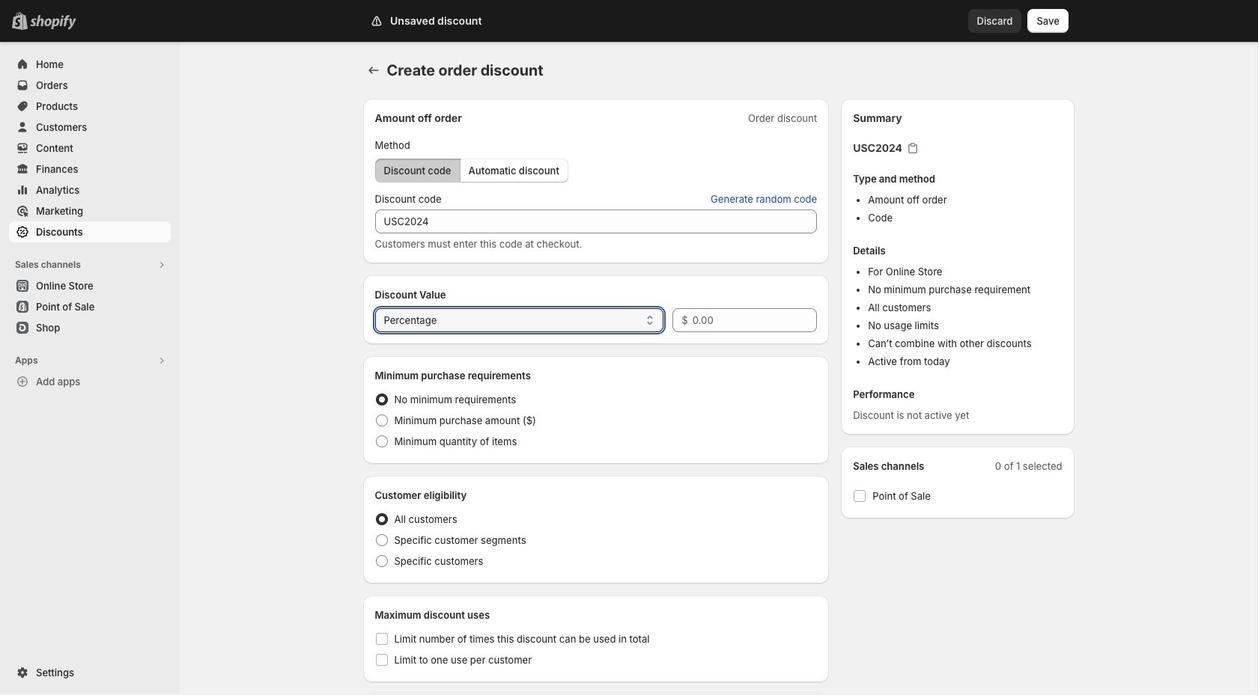 Task type: vqa. For each thing, say whether or not it's contained in the screenshot.
My Store ICON
no



Task type: locate. For each thing, give the bounding box(es) containing it.
None text field
[[375, 210, 817, 234]]

shopify image
[[30, 15, 76, 30]]

0.00 text field
[[692, 309, 817, 332]]



